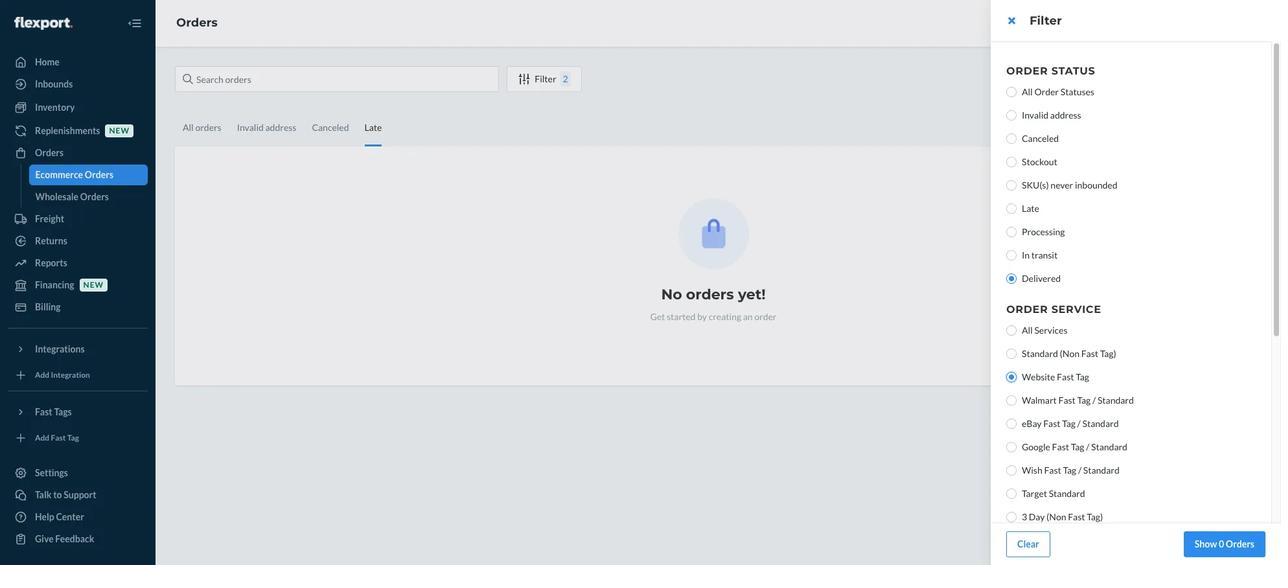 Task type: describe. For each thing, give the bounding box(es) containing it.
order status
[[1006, 65, 1095, 77]]

tag for walmart
[[1077, 395, 1091, 406]]

google
[[1022, 441, 1050, 452]]

/ for walmart
[[1092, 395, 1096, 406]]

all for order status
[[1022, 86, 1033, 97]]

/ for ebay
[[1077, 418, 1081, 429]]

website fast tag
[[1022, 371, 1089, 382]]

all for order service
[[1022, 325, 1033, 336]]

sku(s) never inbounded
[[1022, 179, 1117, 191]]

standard for ebay fast tag / standard
[[1082, 418, 1119, 429]]

tag for ebay
[[1062, 418, 1076, 429]]

statuses
[[1061, 86, 1094, 97]]

order service
[[1006, 303, 1101, 316]]

3
[[1022, 511, 1027, 522]]

0
[[1219, 538, 1224, 549]]

order for service
[[1006, 303, 1048, 316]]

standard (non fast tag)
[[1022, 348, 1116, 359]]

wish
[[1022, 465, 1042, 476]]

fast for walmart
[[1058, 395, 1076, 406]]

late
[[1022, 203, 1039, 214]]

inbounded
[[1075, 179, 1117, 191]]

0 vertical spatial (non
[[1060, 348, 1080, 359]]

standard for google fast tag / standard
[[1091, 441, 1127, 452]]

canceled
[[1022, 133, 1059, 144]]

walmart
[[1022, 395, 1057, 406]]

service
[[1051, 303, 1101, 316]]

target
[[1022, 488, 1047, 499]]

filter
[[1030, 14, 1062, 28]]

fast for wish
[[1044, 465, 1061, 476]]

1 vertical spatial tag)
[[1087, 511, 1103, 522]]

tag for wish
[[1063, 465, 1076, 476]]

wish fast tag / standard
[[1022, 465, 1120, 476]]

target standard
[[1022, 488, 1085, 499]]

standard for walmart fast tag / standard
[[1098, 395, 1134, 406]]

invalid
[[1022, 110, 1049, 121]]

3 day (non fast tag)
[[1022, 511, 1103, 522]]

google fast tag / standard
[[1022, 441, 1127, 452]]

processing
[[1022, 226, 1065, 237]]

order for status
[[1006, 65, 1048, 77]]

delivered
[[1022, 273, 1061, 284]]

1 vertical spatial (non
[[1047, 511, 1066, 522]]



Task type: vqa. For each thing, say whether or not it's contained in the screenshot.
Google Fast Tag / Standard Standard
yes



Task type: locate. For each thing, give the bounding box(es) containing it.
order up all services
[[1006, 303, 1048, 316]]

None radio
[[1006, 110, 1017, 121], [1006, 157, 1017, 167], [1006, 203, 1017, 214], [1006, 227, 1017, 237], [1006, 349, 1017, 359], [1006, 372, 1017, 382], [1006, 419, 1017, 429], [1006, 442, 1017, 452], [1006, 465, 1017, 476], [1006, 110, 1017, 121], [1006, 157, 1017, 167], [1006, 203, 1017, 214], [1006, 227, 1017, 237], [1006, 349, 1017, 359], [1006, 372, 1017, 382], [1006, 419, 1017, 429], [1006, 442, 1017, 452], [1006, 465, 1017, 476]]

ebay fast tag / standard
[[1022, 418, 1119, 429]]

all services
[[1022, 325, 1068, 336]]

fast for website
[[1057, 371, 1074, 382]]

website
[[1022, 371, 1055, 382]]

/ up ebay fast tag / standard
[[1092, 395, 1096, 406]]

/ for google
[[1086, 441, 1089, 452]]

1 vertical spatial order
[[1034, 86, 1059, 97]]

sku(s)
[[1022, 179, 1049, 191]]

invalid address
[[1022, 110, 1081, 121]]

fast for google
[[1052, 441, 1069, 452]]

/ for wish
[[1078, 465, 1082, 476]]

order
[[1006, 65, 1048, 77], [1034, 86, 1059, 97], [1006, 303, 1048, 316]]

None radio
[[1006, 87, 1017, 97], [1006, 133, 1017, 144], [1006, 180, 1017, 191], [1006, 250, 1017, 260], [1006, 273, 1017, 284], [1006, 325, 1017, 336], [1006, 395, 1017, 406], [1006, 489, 1017, 499], [1006, 512, 1017, 522], [1006, 87, 1017, 97], [1006, 133, 1017, 144], [1006, 180, 1017, 191], [1006, 250, 1017, 260], [1006, 273, 1017, 284], [1006, 325, 1017, 336], [1006, 395, 1017, 406], [1006, 489, 1017, 499], [1006, 512, 1017, 522]]

tag)
[[1100, 348, 1116, 359], [1087, 511, 1103, 522]]

fast
[[1081, 348, 1098, 359], [1057, 371, 1074, 382], [1058, 395, 1076, 406], [1043, 418, 1060, 429], [1052, 441, 1069, 452], [1044, 465, 1061, 476], [1068, 511, 1085, 522]]

0 vertical spatial all
[[1022, 86, 1033, 97]]

standard
[[1022, 348, 1058, 359], [1098, 395, 1134, 406], [1082, 418, 1119, 429], [1091, 441, 1127, 452], [1083, 465, 1120, 476], [1049, 488, 1085, 499]]

walmart fast tag / standard
[[1022, 395, 1134, 406]]

0 vertical spatial tag)
[[1100, 348, 1116, 359]]

in transit
[[1022, 249, 1058, 260]]

show
[[1195, 538, 1217, 549]]

/
[[1092, 395, 1096, 406], [1077, 418, 1081, 429], [1086, 441, 1089, 452], [1078, 465, 1082, 476]]

fast up website fast tag
[[1081, 348, 1098, 359]]

all order statuses
[[1022, 86, 1094, 97]]

all
[[1022, 86, 1033, 97], [1022, 325, 1033, 336]]

standard down wish fast tag / standard
[[1049, 488, 1085, 499]]

orders
[[1226, 538, 1254, 549]]

standard up wish fast tag / standard
[[1091, 441, 1127, 452]]

tag
[[1076, 371, 1089, 382], [1077, 395, 1091, 406], [1062, 418, 1076, 429], [1071, 441, 1084, 452], [1063, 465, 1076, 476]]

standard up website
[[1022, 348, 1058, 359]]

/ up wish fast tag / standard
[[1086, 441, 1089, 452]]

fast down standard (non fast tag)
[[1057, 371, 1074, 382]]

tag up google fast tag / standard
[[1062, 418, 1076, 429]]

order up all order statuses
[[1006, 65, 1048, 77]]

tag up wish fast tag / standard
[[1071, 441, 1084, 452]]

all left services
[[1022, 325, 1033, 336]]

ebay
[[1022, 418, 1042, 429]]

/ down google fast tag / standard
[[1078, 465, 1082, 476]]

tag) down service
[[1100, 348, 1116, 359]]

tag for google
[[1071, 441, 1084, 452]]

(non right day
[[1047, 511, 1066, 522]]

tag) down wish fast tag / standard
[[1087, 511, 1103, 522]]

transit
[[1031, 249, 1058, 260]]

services
[[1034, 325, 1068, 336]]

tag for website
[[1076, 371, 1089, 382]]

day
[[1029, 511, 1045, 522]]

tag up the walmart fast tag / standard
[[1076, 371, 1089, 382]]

fast up ebay fast tag / standard
[[1058, 395, 1076, 406]]

all up invalid
[[1022, 86, 1033, 97]]

1 all from the top
[[1022, 86, 1033, 97]]

in
[[1022, 249, 1030, 260]]

fast right the google
[[1052, 441, 1069, 452]]

(non
[[1060, 348, 1080, 359], [1047, 511, 1066, 522]]

never
[[1051, 179, 1073, 191]]

fast for ebay
[[1043, 418, 1060, 429]]

standard down google fast tag / standard
[[1083, 465, 1120, 476]]

tag up ebay fast tag / standard
[[1077, 395, 1091, 406]]

show 0 orders button
[[1184, 531, 1266, 557]]

standard for wish fast tag / standard
[[1083, 465, 1120, 476]]

fast down target standard
[[1068, 511, 1085, 522]]

clear
[[1017, 538, 1039, 549]]

show 0 orders
[[1195, 538, 1254, 549]]

address
[[1050, 110, 1081, 121]]

status
[[1051, 65, 1095, 77]]

2 vertical spatial order
[[1006, 303, 1048, 316]]

clear button
[[1006, 531, 1050, 557]]

standard up ebay fast tag / standard
[[1098, 395, 1134, 406]]

(non up website fast tag
[[1060, 348, 1080, 359]]

stockout
[[1022, 156, 1057, 167]]

fast right wish
[[1044, 465, 1061, 476]]

close image
[[1008, 16, 1015, 26]]

0 vertical spatial order
[[1006, 65, 1048, 77]]

order down order status
[[1034, 86, 1059, 97]]

1 vertical spatial all
[[1022, 325, 1033, 336]]

tag down google fast tag / standard
[[1063, 465, 1076, 476]]

/ down the walmart fast tag / standard
[[1077, 418, 1081, 429]]

2 all from the top
[[1022, 325, 1033, 336]]

standard down the walmart fast tag / standard
[[1082, 418, 1119, 429]]

fast right ebay
[[1043, 418, 1060, 429]]



